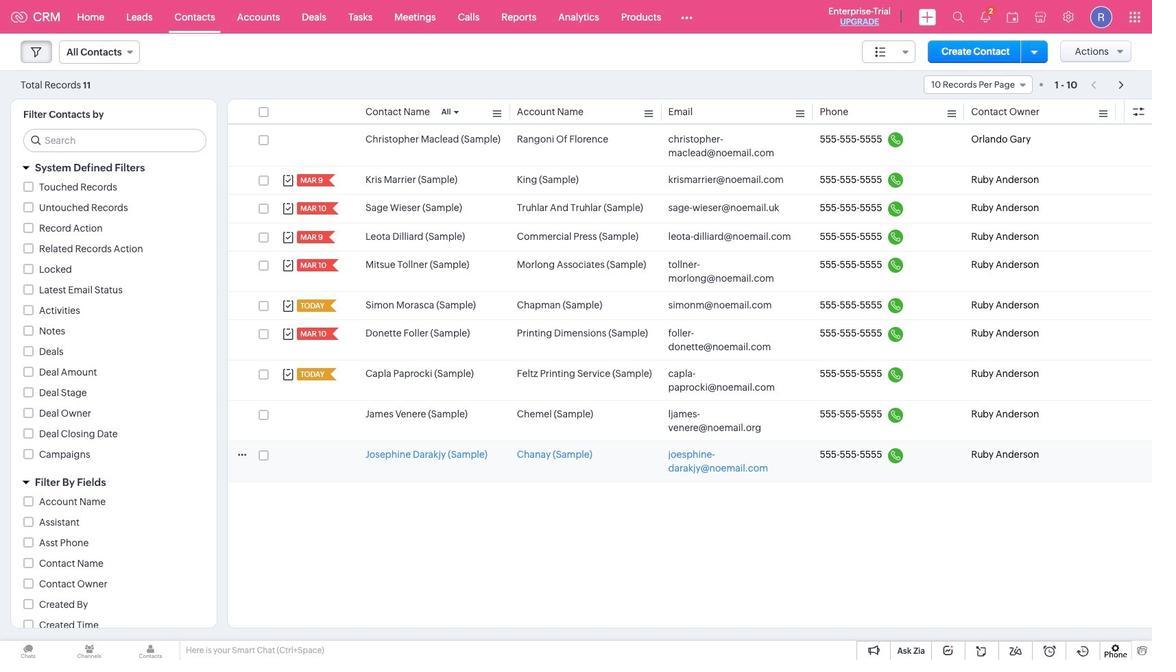 Task type: describe. For each thing, give the bounding box(es) containing it.
chats image
[[0, 642, 56, 661]]

calendar image
[[1007, 11, 1019, 22]]

Search text field
[[24, 130, 206, 152]]

Other Modules field
[[673, 6, 702, 28]]

none field 'size'
[[863, 40, 916, 63]]

search image
[[953, 11, 965, 23]]

profile image
[[1091, 6, 1113, 28]]

profile element
[[1083, 0, 1121, 33]]



Task type: locate. For each thing, give the bounding box(es) containing it.
logo image
[[11, 11, 27, 22]]

create menu element
[[911, 0, 945, 33]]

contacts image
[[122, 642, 179, 661]]

signals element
[[973, 0, 999, 34]]

size image
[[876, 46, 887, 58]]

channels image
[[61, 642, 118, 661]]

search element
[[945, 0, 973, 34]]

None field
[[59, 40, 140, 64], [863, 40, 916, 63], [924, 75, 1033, 94], [59, 40, 140, 64], [924, 75, 1033, 94]]

row group
[[228, 126, 1153, 483]]

create menu image
[[919, 9, 937, 25]]



